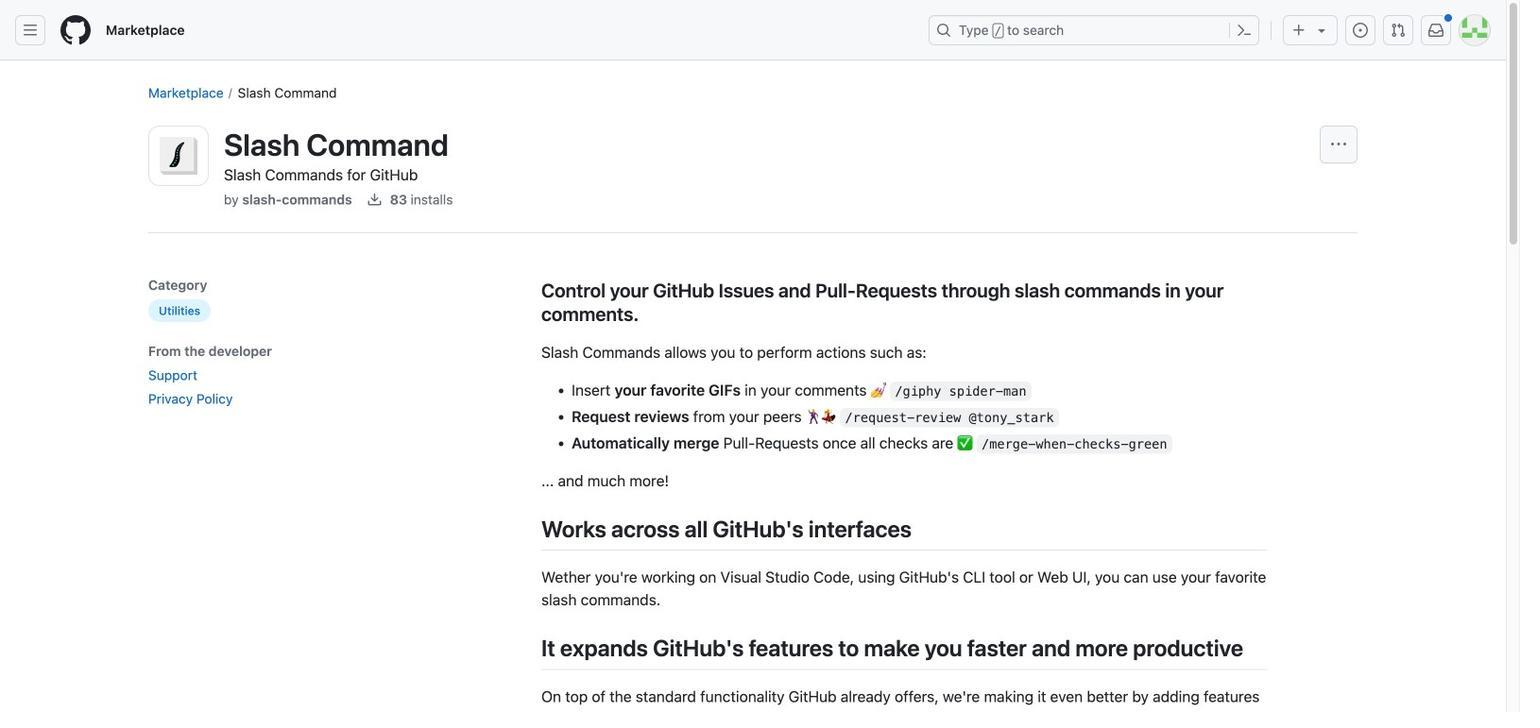 Task type: describe. For each thing, give the bounding box(es) containing it.
command palette image
[[1237, 23, 1252, 38]]

triangle down image
[[1315, 23, 1330, 38]]

slash command image
[[160, 137, 198, 175]]

issue opened image
[[1354, 23, 1369, 38]]

more actions image
[[1332, 137, 1347, 152]]

sc 9kayk9 0 image
[[367, 192, 382, 207]]

inbox image
[[1429, 23, 1444, 38]]



Task type: locate. For each thing, give the bounding box(es) containing it.
git pull request image
[[1391, 23, 1407, 38]]

homepage image
[[60, 15, 91, 45]]



Task type: vqa. For each thing, say whether or not it's contained in the screenshot.
Notifications IMAGE
no



